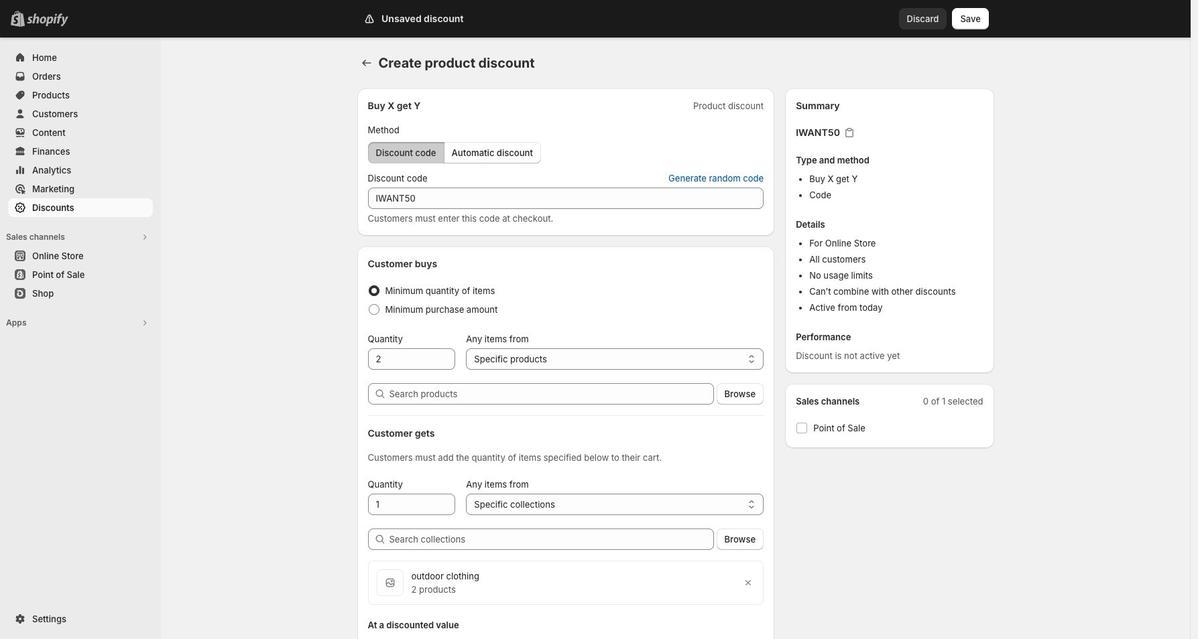 Task type: locate. For each thing, give the bounding box(es) containing it.
Search collections text field
[[389, 529, 714, 551]]

shopify image
[[27, 13, 68, 27]]

None text field
[[368, 494, 455, 516]]

None text field
[[368, 188, 764, 209], [368, 349, 455, 370], [368, 188, 764, 209], [368, 349, 455, 370]]



Task type: describe. For each thing, give the bounding box(es) containing it.
Search products text field
[[389, 384, 714, 405]]



